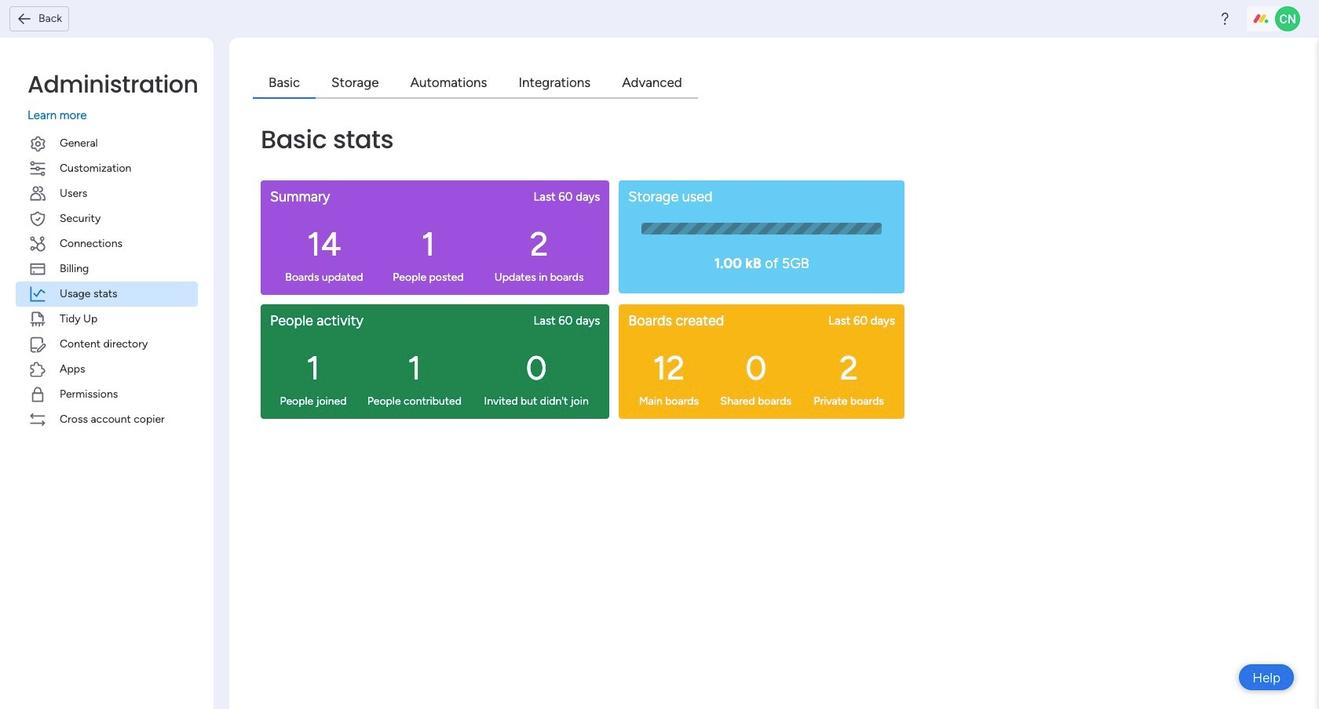 Task type: describe. For each thing, give the bounding box(es) containing it.
back to workspace image
[[16, 11, 32, 27]]

cool name image
[[1275, 6, 1301, 31]]

help image
[[1217, 11, 1233, 27]]



Task type: vqa. For each thing, say whether or not it's contained in the screenshot.
Cool Name image
yes



